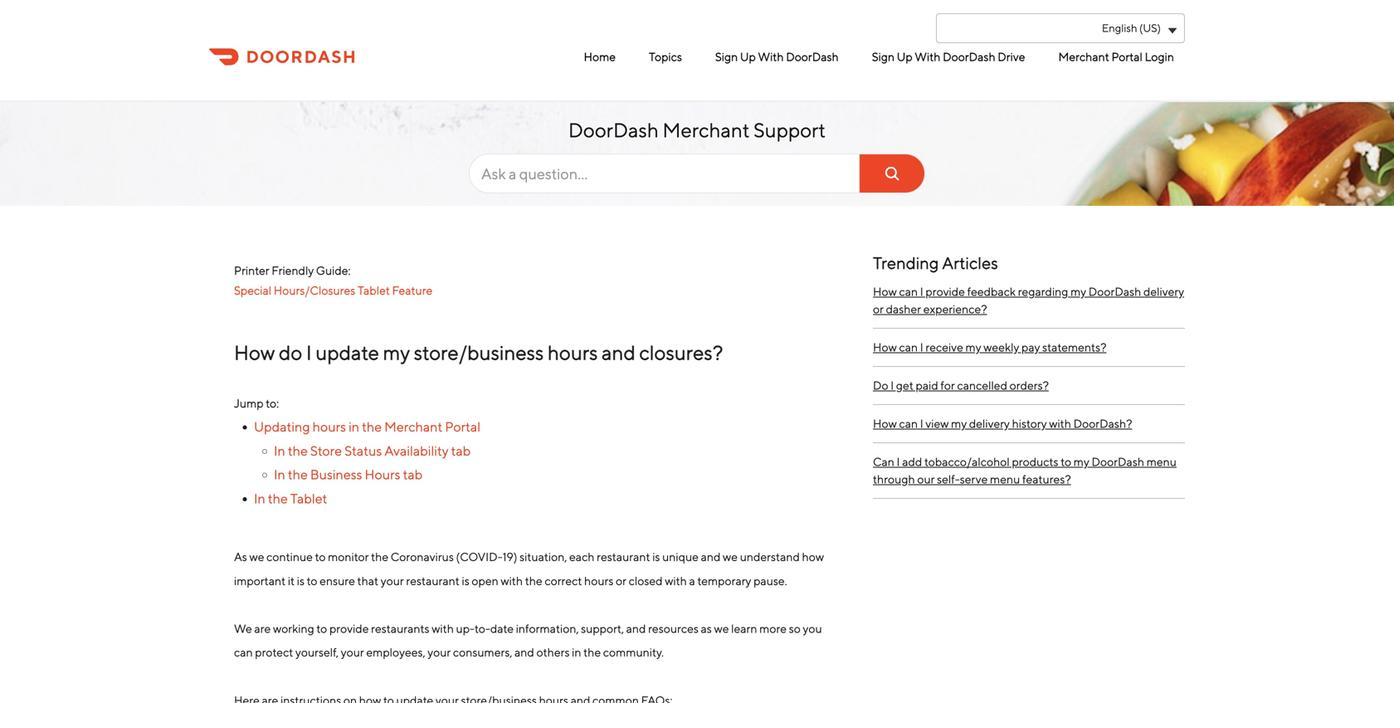 Task type: locate. For each thing, give the bounding box(es) containing it.
doordash up statements? on the right
[[1089, 285, 1142, 298]]

0 horizontal spatial or
[[616, 574, 627, 588]]

the down support,
[[584, 646, 601, 659]]

i right 'do'
[[306, 341, 312, 365]]

i for update
[[306, 341, 312, 365]]

tablet down business
[[290, 491, 327, 506]]

merchant inside updating hours in the merchant portal in the store status availability tab in the business hours tab in the tablet
[[384, 419, 443, 435]]

can down we
[[234, 646, 253, 659]]

0 vertical spatial merchant
[[1059, 50, 1110, 64]]

or left closed
[[616, 574, 627, 588]]

feature
[[392, 284, 433, 297]]

as
[[701, 622, 712, 635]]

1 sign from the left
[[715, 50, 738, 64]]

guide:
[[316, 264, 351, 277]]

doordash merchant support
[[569, 118, 826, 142]]

0 horizontal spatial portal
[[445, 419, 481, 435]]

1 vertical spatial menu
[[990, 472, 1021, 486]]

in
[[349, 419, 359, 435], [572, 646, 581, 659]]

1 vertical spatial restaurant
[[406, 574, 460, 588]]

restaurant down coronavirus
[[406, 574, 460, 588]]

my
[[1071, 285, 1087, 298], [966, 340, 982, 354], [383, 341, 410, 365], [951, 417, 967, 430], [1074, 455, 1090, 469]]

to up 'features?'
[[1061, 455, 1072, 469]]

portal
[[1112, 50, 1143, 64], [445, 419, 481, 435]]

0 horizontal spatial your
[[341, 646, 364, 659]]

1 vertical spatial tablet
[[290, 491, 327, 506]]

serve
[[960, 472, 988, 486]]

portal up availability
[[445, 419, 481, 435]]

can left receive
[[899, 340, 918, 354]]

special
[[234, 284, 272, 297]]

0 horizontal spatial restaurant
[[406, 574, 460, 588]]

history
[[1012, 417, 1047, 430]]

0 horizontal spatial provide
[[330, 622, 369, 635]]

can inside how can i receive my weekly pay statements? link
[[899, 340, 918, 354]]

in inside updating hours in the merchant portal in the store status availability tab in the business hours tab in the tablet
[[349, 419, 359, 435]]

1 horizontal spatial tablet
[[358, 284, 390, 297]]

english (us)
[[1102, 22, 1161, 34]]

merchant portal login link
[[1055, 43, 1179, 71]]

i right do
[[891, 379, 894, 392]]

1 vertical spatial tab
[[403, 467, 423, 482]]

merchant inside 'link'
[[1059, 50, 1110, 64]]

how up do
[[873, 340, 897, 354]]

my right regarding
[[1071, 285, 1087, 298]]

add
[[903, 455, 923, 469]]

your
[[381, 574, 404, 588], [341, 646, 364, 659], [428, 646, 451, 659]]

with inside we are working to provide restaurants with up-to-date information, support, and resources as we learn more so you can protect yourself, your employees, your consumers, and others in the community.
[[432, 622, 454, 635]]

0 horizontal spatial merchant
[[384, 419, 443, 435]]

0 vertical spatial or
[[873, 302, 884, 316]]

1 horizontal spatial tab
[[451, 443, 471, 459]]

0 vertical spatial provide
[[926, 285, 965, 298]]

and inside the as we continue to monitor the coronavirus (covid-19) situation, each restaurant is unique and we understand how important it is to ensure that your restaurant is open with the correct hours or closed with a temporary pause.
[[701, 550, 721, 564]]

my left weekly
[[966, 340, 982, 354]]

1 horizontal spatial up
[[897, 50, 913, 64]]

i inside do i get paid for cancelled orders? link
[[891, 379, 894, 392]]

0 horizontal spatial tab
[[403, 467, 423, 482]]

tab right availability
[[451, 443, 471, 459]]

to right it
[[307, 574, 318, 588]]

hours inside updating hours in the merchant portal in the store status availability tab in the business hours tab in the tablet
[[313, 419, 346, 435]]

to inside can i add tobacco/alcohol products to my doordash menu through our self-serve menu features?
[[1061, 455, 1072, 469]]

my down doordash?
[[1074, 455, 1090, 469]]

doordash
[[786, 50, 839, 64], [943, 50, 996, 64], [569, 118, 659, 142], [1089, 285, 1142, 298], [1092, 455, 1145, 469]]

1 vertical spatial merchant
[[663, 118, 750, 142]]

in right others
[[572, 646, 581, 659]]

working
[[273, 622, 314, 635]]

0 horizontal spatial in
[[349, 419, 359, 435]]

tab
[[451, 443, 471, 459], [403, 467, 423, 482]]

0 vertical spatial in
[[274, 443, 285, 459]]

up
[[740, 50, 756, 64], [897, 50, 913, 64]]

community.
[[603, 646, 664, 659]]

0 vertical spatial tablet
[[358, 284, 390, 297]]

1 horizontal spatial or
[[873, 302, 884, 316]]

i left add
[[897, 455, 900, 469]]

delivery inside how can i provide feedback regarding my doordash delivery or dasher experience?
[[1144, 285, 1185, 298]]

hours
[[365, 467, 401, 482]]

in up status
[[349, 419, 359, 435]]

is right it
[[297, 574, 305, 588]]

get
[[897, 379, 914, 392]]

do i get paid for cancelled orders?
[[873, 379, 1049, 392]]

menu
[[465, 43, 1179, 71]]

and up the temporary at the right bottom of the page
[[701, 550, 721, 564]]

we
[[234, 622, 252, 635]]

tab down availability
[[403, 467, 423, 482]]

up inside "link"
[[897, 50, 913, 64]]

i up dasher
[[920, 285, 924, 298]]

status
[[345, 443, 382, 459]]

can inside we are working to provide restaurants with up-to-date information, support, and resources as we learn more so you can protect yourself, your employees, your consumers, and others in the community.
[[234, 646, 253, 659]]

1 up from the left
[[740, 50, 756, 64]]

0 horizontal spatial menu
[[990, 472, 1021, 486]]

store
[[310, 443, 342, 459]]

it
[[288, 574, 295, 588]]

0 horizontal spatial delivery
[[969, 417, 1010, 430]]

1 horizontal spatial restaurant
[[597, 550, 650, 564]]

i inside how can i view my delivery history with doordash? link
[[920, 417, 924, 430]]

tablet inside printer friendly guide: special hours/closures tablet feature
[[358, 284, 390, 297]]

i inside how can i provide feedback regarding my doordash delivery or dasher experience?
[[920, 285, 924, 298]]

we
[[249, 550, 264, 564], [723, 550, 738, 564], [714, 622, 729, 635]]

articles
[[942, 253, 999, 273]]

english
[[1102, 22, 1138, 34]]

drive
[[998, 50, 1026, 64]]

weekly
[[984, 340, 1020, 354]]

restaurant
[[597, 550, 650, 564], [406, 574, 460, 588]]

or inside the as we continue to monitor the coronavirus (covid-19) situation, each restaurant is unique and we understand how important it is to ensure that your restaurant is open with the correct hours or closed with a temporary pause.
[[616, 574, 627, 588]]

i left receive
[[920, 340, 924, 354]]

doordash left drive
[[943, 50, 996, 64]]

can for view
[[899, 417, 918, 430]]

0 vertical spatial delivery
[[1144, 285, 1185, 298]]

your right the employees,
[[428, 646, 451, 659]]

hours/closures
[[274, 284, 356, 297]]

we inside we are working to provide restaurants with up-to-date information, support, and resources as we learn more so you can protect yourself, your employees, your consumers, and others in the community.
[[714, 622, 729, 635]]

can inside how can i view my delivery history with doordash? link
[[899, 417, 918, 430]]

the left store
[[288, 443, 308, 459]]

my right view
[[951, 417, 967, 430]]

merchant up ask a question... text box
[[663, 118, 750, 142]]

printer friendly guide: special hours/closures tablet feature
[[234, 264, 433, 297]]

tablet left the feature
[[358, 284, 390, 297]]

through
[[873, 472, 915, 486]]

restaurant up closed
[[597, 550, 650, 564]]

situation,
[[520, 550, 567, 564]]

0 horizontal spatial tablet
[[290, 491, 327, 506]]

i inside how can i receive my weekly pay statements? link
[[920, 340, 924, 354]]

can left view
[[899, 417, 918, 430]]

1 vertical spatial hours
[[313, 419, 346, 435]]

the
[[362, 419, 382, 435], [288, 443, 308, 459], [288, 467, 308, 482], [268, 491, 288, 506], [371, 550, 389, 564], [525, 574, 543, 588], [584, 646, 601, 659]]

how inside how can i provide feedback regarding my doordash delivery or dasher experience?
[[873, 285, 897, 298]]

1 horizontal spatial your
[[381, 574, 404, 588]]

closures
[[640, 341, 713, 365]]

tobacco/alcohol
[[925, 455, 1010, 469]]

portal inside 'link'
[[1112, 50, 1143, 64]]

your right "yourself,"
[[341, 646, 364, 659]]

2 vertical spatial merchant
[[384, 419, 443, 435]]

0 vertical spatial portal
[[1112, 50, 1143, 64]]

1 vertical spatial provide
[[330, 622, 369, 635]]

how up dasher
[[873, 285, 897, 298]]

tablet
[[358, 284, 390, 297], [290, 491, 327, 506]]

or left dasher
[[873, 302, 884, 316]]

1 horizontal spatial portal
[[1112, 50, 1143, 64]]

how left 'do'
[[234, 341, 275, 365]]

is left open
[[462, 574, 470, 588]]

you
[[803, 622, 822, 635]]

trending
[[873, 253, 939, 273]]

and left closures
[[602, 341, 636, 365]]

i left view
[[920, 417, 924, 430]]

can i add tobacco/alcohol products to my doordash menu through our self-serve menu features?
[[873, 455, 1177, 486]]

how do i update my store/business hours and closures ?
[[234, 341, 723, 365]]

2 horizontal spatial is
[[653, 550, 660, 564]]

provide
[[926, 285, 965, 298], [330, 622, 369, 635]]

sign for sign up with doordash
[[715, 50, 738, 64]]

i for receive
[[920, 340, 924, 354]]

1 horizontal spatial merchant
[[663, 118, 750, 142]]

date
[[490, 622, 514, 635]]

merchant down preferred language, english (us) 'button'
[[1059, 50, 1110, 64]]

is left unique
[[653, 550, 660, 564]]

my for how can i receive my weekly pay statements?
[[966, 340, 982, 354]]

provide up "yourself,"
[[330, 622, 369, 635]]

1 vertical spatial or
[[616, 574, 627, 588]]

i for view
[[920, 417, 924, 430]]

1 vertical spatial portal
[[445, 419, 481, 435]]

1 horizontal spatial sign
[[872, 50, 895, 64]]

my right update
[[383, 341, 410, 365]]

up for sign up with doordash drive
[[897, 50, 913, 64]]

0 horizontal spatial up
[[740, 50, 756, 64]]

2 vertical spatial in
[[254, 491, 266, 506]]

how can i provide feedback regarding my doordash delivery or dasher experience? link
[[873, 273, 1185, 329]]

2 up from the left
[[897, 50, 913, 64]]

1 vertical spatial delivery
[[969, 417, 1010, 430]]

2 sign from the left
[[872, 50, 895, 64]]

merchant up availability
[[384, 419, 443, 435]]

portal down english (us)
[[1112, 50, 1143, 64]]

the up the 'in the tablet' link
[[288, 467, 308, 482]]

home
[[584, 50, 616, 64]]

so
[[789, 622, 801, 635]]

restaurants
[[371, 622, 430, 635]]

sign up with doordash link
[[711, 43, 843, 71]]

doordash down home link
[[569, 118, 659, 142]]

0 horizontal spatial is
[[297, 574, 305, 588]]

your right that
[[381, 574, 404, 588]]

my for how do i update my store/business hours and closures ?
[[383, 341, 410, 365]]

or
[[873, 302, 884, 316], [616, 574, 627, 588]]

i inside can i add tobacco/alcohol products to my doordash menu through our self-serve menu features?
[[897, 455, 900, 469]]

merchant help home image
[[209, 46, 354, 67]]

how for how can i view my delivery history with doordash?
[[873, 417, 897, 430]]

1 horizontal spatial in
[[572, 646, 581, 659]]

can up dasher
[[899, 285, 918, 298]]

menu
[[1147, 455, 1177, 469], [990, 472, 1021, 486]]

how up 'can'
[[873, 417, 897, 430]]

updating
[[254, 419, 310, 435]]

can inside how can i provide feedback regarding my doordash delivery or dasher experience?
[[899, 285, 918, 298]]

0 horizontal spatial sign
[[715, 50, 738, 64]]

0 vertical spatial tab
[[451, 443, 471, 459]]

2 vertical spatial hours
[[584, 574, 614, 588]]

experience?
[[924, 302, 988, 316]]

to up "yourself,"
[[317, 622, 327, 635]]

consumers,
[[453, 646, 513, 659]]

1 vertical spatial in
[[572, 646, 581, 659]]

1 horizontal spatial provide
[[926, 285, 965, 298]]

1 horizontal spatial menu
[[1147, 455, 1177, 469]]

provide up experience?
[[926, 285, 965, 298]]

monitor
[[328, 550, 369, 564]]

tablet inside updating hours in the merchant portal in the store status availability tab in the business hours tab in the tablet
[[290, 491, 327, 506]]

the up that
[[371, 550, 389, 564]]

we for so
[[714, 622, 729, 635]]

1 horizontal spatial delivery
[[1144, 285, 1185, 298]]

0 vertical spatial in
[[349, 419, 359, 435]]

doordash down doordash?
[[1092, 455, 1145, 469]]

jump
[[234, 397, 264, 410]]

yourself,
[[296, 646, 339, 659]]

update
[[316, 341, 379, 365]]

sign inside "link"
[[872, 50, 895, 64]]

2 horizontal spatial merchant
[[1059, 50, 1110, 64]]

do i get paid for cancelled orders? link
[[873, 367, 1185, 405]]



Task type: describe. For each thing, give the bounding box(es) containing it.
for
[[941, 379, 955, 392]]

do
[[279, 341, 302, 365]]

merchant portal login
[[1059, 50, 1175, 64]]

sign for sign up with doordash drive
[[872, 50, 895, 64]]

my inside how can i provide feedback regarding my doordash delivery or dasher experience?
[[1071, 285, 1087, 298]]

pause.
[[754, 574, 788, 588]]

the down the situation, on the left
[[525, 574, 543, 588]]

can for receive
[[899, 340, 918, 354]]

how can i receive my weekly pay statements? link
[[873, 329, 1185, 367]]

we are working to provide restaurants with up-to-date information, support, and resources as we learn more so you can protect yourself, your employees, your consumers, and others in the community.
[[234, 622, 822, 659]]

sign up with doordash
[[715, 50, 839, 64]]

friendly
[[272, 264, 314, 277]]

in the tablet link
[[254, 491, 327, 506]]

learn
[[731, 622, 758, 635]]

regarding
[[1018, 285, 1069, 298]]

important
[[234, 574, 286, 588]]

my inside can i add tobacco/alcohol products to my doordash menu through our self-serve menu features?
[[1074, 455, 1090, 469]]

hours inside the as we continue to monitor the coronavirus (covid-19) situation, each restaurant is unique and we understand how important it is to ensure that your restaurant is open with the correct hours or closed with a temporary pause.
[[584, 574, 614, 588]]

topics
[[649, 50, 682, 64]]

feedback
[[968, 285, 1016, 298]]

a
[[689, 574, 696, 588]]

printer
[[234, 264, 269, 277]]

trending articles
[[873, 253, 999, 273]]

dasher
[[886, 302, 922, 316]]

up for sign up with doordash
[[740, 50, 756, 64]]

i for provide
[[920, 285, 924, 298]]

as
[[234, 550, 247, 564]]

updating hours in the merchant portal link
[[254, 419, 481, 435]]

sign up with doordash drive
[[872, 50, 1026, 64]]

the up in the store status availability tab link
[[362, 419, 382, 435]]

Ask a question... text field
[[469, 154, 926, 193]]

self-
[[937, 472, 960, 486]]

in the store status availability tab link
[[274, 443, 471, 459]]

to:
[[266, 397, 279, 410]]

the up continue on the left bottom
[[268, 491, 288, 506]]

topics link
[[645, 43, 686, 71]]

products
[[1012, 455, 1059, 469]]

continue
[[267, 550, 313, 564]]

to-
[[475, 622, 490, 635]]

store/business
[[414, 341, 544, 365]]

2 horizontal spatial your
[[428, 646, 451, 659]]

how can i receive my weekly pay statements?
[[873, 340, 1107, 354]]

in the business hours tab link
[[274, 467, 423, 482]]

availability
[[385, 443, 449, 459]]

menu containing home
[[465, 43, 1179, 71]]

pay
[[1022, 340, 1041, 354]]

information,
[[516, 622, 579, 635]]

do
[[873, 379, 889, 392]]

to inside we are working to provide restaurants with up-to-date information, support, and resources as we learn more so you can protect yourself, your employees, your consumers, and others in the community.
[[317, 622, 327, 635]]

we for important
[[723, 550, 738, 564]]

more
[[760, 622, 787, 635]]

how for how do i update my store/business hours and closures ?
[[234, 341, 275, 365]]

our
[[918, 472, 935, 486]]

your inside the as we continue to monitor the coronavirus (covid-19) situation, each restaurant is unique and we understand how important it is to ensure that your restaurant is open with the correct hours or closed with a temporary pause.
[[381, 574, 404, 588]]

support,
[[581, 622, 624, 635]]

support
[[754, 118, 826, 142]]

1 vertical spatial in
[[274, 467, 285, 482]]

open
[[472, 574, 499, 588]]

receive
[[926, 340, 964, 354]]

understand
[[740, 550, 800, 564]]

and left others
[[515, 646, 534, 659]]

coronavirus
[[391, 550, 454, 564]]

doordash inside can i add tobacco/alcohol products to my doordash menu through our self-serve menu features?
[[1092, 455, 1145, 469]]

Preferred Language, English (US) button
[[936, 13, 1185, 43]]

?
[[713, 341, 723, 365]]

closed
[[629, 574, 663, 588]]

the inside we are working to provide restaurants with up-to-date information, support, and resources as we learn more so you can protect yourself, your employees, your consumers, and others in the community.
[[584, 646, 601, 659]]

updating hours in the merchant portal in the store status availability tab in the business hours tab in the tablet
[[254, 419, 481, 506]]

cancelled
[[958, 379, 1008, 392]]

0 vertical spatial menu
[[1147, 455, 1177, 469]]

sign up with doordash drive link
[[868, 43, 1030, 71]]

login
[[1145, 50, 1175, 64]]

0 vertical spatial hours
[[548, 341, 598, 365]]

correct
[[545, 574, 582, 588]]

1 horizontal spatial is
[[462, 574, 470, 588]]

in inside we are working to provide restaurants with up-to-date information, support, and resources as we learn more so you can protect yourself, your employees, your consumers, and others in the community.
[[572, 646, 581, 659]]

with inside "link"
[[915, 50, 941, 64]]

or inside how can i provide feedback regarding my doordash delivery or dasher experience?
[[873, 302, 884, 316]]

my for how can i view my delivery history with doordash?
[[951, 417, 967, 430]]

doordash up support
[[786, 50, 839, 64]]

special hours/closures tablet feature link
[[234, 284, 433, 297]]

to left monitor
[[315, 550, 326, 564]]

temporary
[[698, 574, 752, 588]]

paid
[[916, 379, 939, 392]]

jump to:
[[234, 397, 279, 410]]

others
[[537, 646, 570, 659]]

(covid-
[[456, 550, 503, 564]]

how can i view my delivery history with doordash?
[[873, 417, 1133, 430]]

how can i provide feedback regarding my doordash delivery or dasher experience?
[[873, 285, 1185, 316]]

how for how can i provide feedback regarding my doordash delivery or dasher experience?
[[873, 285, 897, 298]]

and up "community."
[[626, 622, 646, 635]]

(us)
[[1140, 22, 1161, 34]]

doordash inside "link"
[[943, 50, 996, 64]]

provide inside how can i provide feedback regarding my doordash delivery or dasher experience?
[[926, 285, 965, 298]]

portal inside updating hours in the merchant portal in the store status availability tab in the business hours tab in the tablet
[[445, 419, 481, 435]]

statements?
[[1043, 340, 1107, 354]]

can
[[873, 455, 895, 469]]

how can i view my delivery history with doordash? link
[[873, 405, 1185, 443]]

doordash inside how can i provide feedback regarding my doordash delivery or dasher experience?
[[1089, 285, 1142, 298]]

doordash?
[[1074, 417, 1133, 430]]

employees,
[[366, 646, 426, 659]]

each
[[570, 550, 595, 564]]

can i add tobacco/alcohol products to my doordash menu through our self-serve menu features? link
[[873, 443, 1185, 499]]

0 vertical spatial restaurant
[[597, 550, 650, 564]]

ensure
[[320, 574, 355, 588]]

orders?
[[1010, 379, 1049, 392]]

view
[[926, 417, 949, 430]]

how for how can i receive my weekly pay statements?
[[873, 340, 897, 354]]

business
[[310, 467, 362, 482]]

can for provide
[[899, 285, 918, 298]]

home link
[[580, 43, 620, 71]]

provide inside we are working to provide restaurants with up-to-date information, support, and resources as we learn more so you can protect yourself, your employees, your consumers, and others in the community.
[[330, 622, 369, 635]]



Task type: vqa. For each thing, say whether or not it's contained in the screenshot.
the "phone" in Once you activate your physical card, you can follow the Digital Red Card steps above to add this same card to your phone wallet. This will allow you to check out with either your physical or digital card.
no



